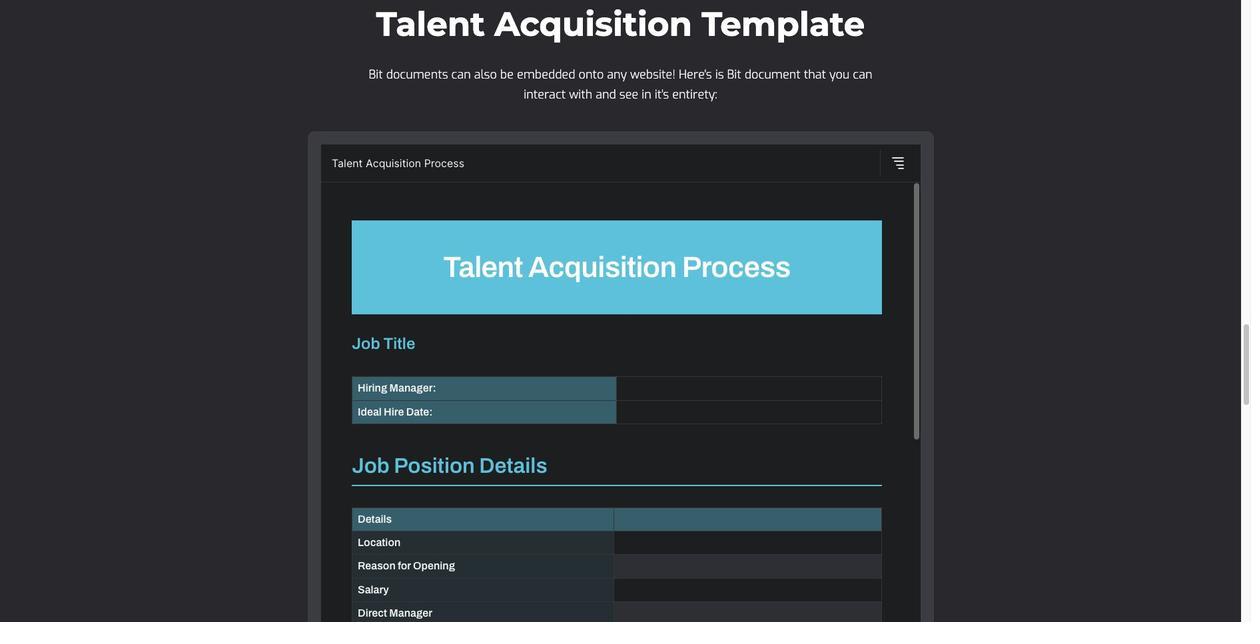 Task type: describe. For each thing, give the bounding box(es) containing it.
talent
[[376, 4, 485, 45]]

bit documents can also be embedded onto any website! here's is bit document that you can interact with and see in it's entirety:
[[369, 67, 872, 103]]

template
[[702, 4, 865, 45]]

also
[[474, 67, 497, 83]]

with
[[569, 87, 593, 103]]

it's
[[655, 87, 669, 103]]

here's
[[679, 67, 712, 83]]

talent acquisition template
[[376, 4, 865, 45]]

embedded
[[517, 67, 575, 83]]

entirety:
[[672, 87, 717, 103]]



Task type: vqa. For each thing, say whether or not it's contained in the screenshot.
make
no



Task type: locate. For each thing, give the bounding box(es) containing it.
that
[[804, 67, 826, 83]]

1 can from the left
[[451, 67, 471, 83]]

is
[[715, 67, 724, 83]]

website!
[[630, 67, 676, 83]]

onto
[[579, 67, 604, 83]]

see
[[619, 87, 638, 103]]

bit right is
[[727, 67, 741, 83]]

acquisition
[[494, 4, 692, 45]]

you
[[829, 67, 850, 83]]

document
[[745, 67, 801, 83]]

in
[[642, 87, 651, 103]]

be
[[500, 67, 514, 83]]

1 horizontal spatial can
[[853, 67, 872, 83]]

and
[[596, 87, 616, 103]]

any
[[607, 67, 627, 83]]

1 horizontal spatial bit
[[727, 67, 741, 83]]

0 horizontal spatial bit
[[369, 67, 383, 83]]

documents
[[386, 67, 448, 83]]

can left the also
[[451, 67, 471, 83]]

1 bit from the left
[[369, 67, 383, 83]]

2 can from the left
[[853, 67, 872, 83]]

2 bit from the left
[[727, 67, 741, 83]]

interact
[[524, 87, 566, 103]]

bit
[[369, 67, 383, 83], [727, 67, 741, 83]]

0 horizontal spatial can
[[451, 67, 471, 83]]

can right 'you'
[[853, 67, 872, 83]]

can
[[451, 67, 471, 83], [853, 67, 872, 83]]

bit left documents at the left
[[369, 67, 383, 83]]



